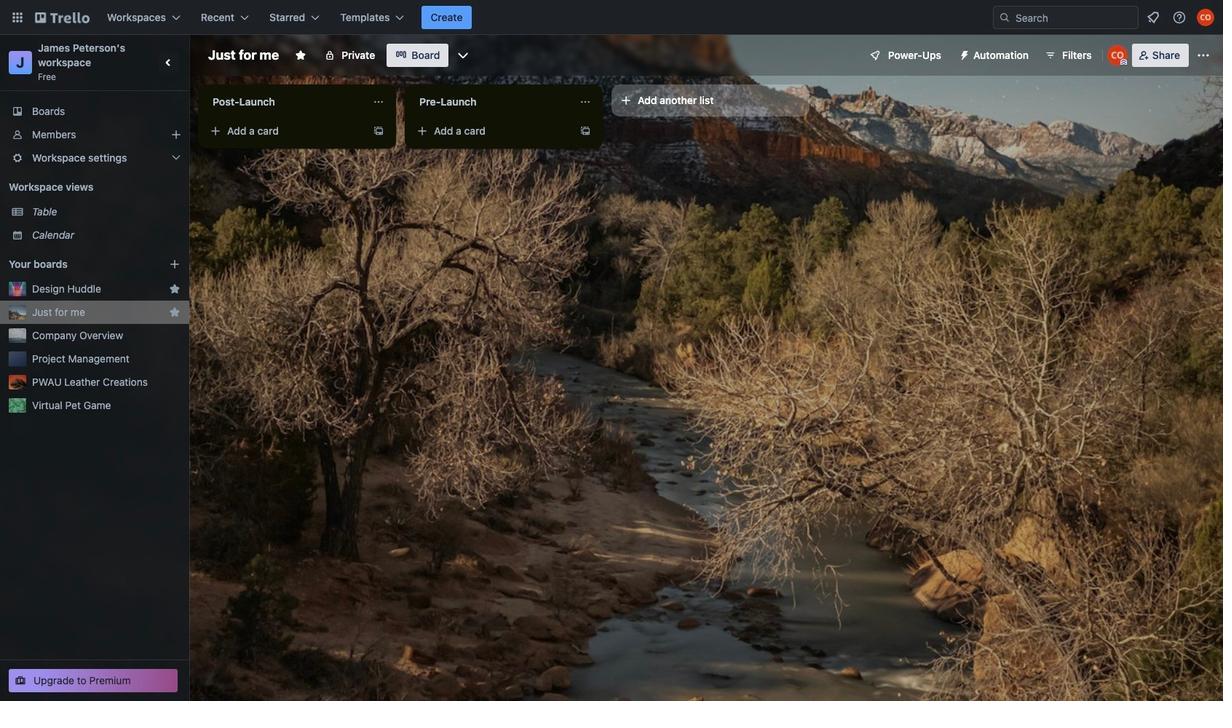 Task type: describe. For each thing, give the bounding box(es) containing it.
back to home image
[[35, 6, 90, 29]]

primary element
[[0, 0, 1223, 35]]

star or unstar board image
[[295, 50, 307, 61]]

create from template… image
[[579, 125, 591, 137]]

Search field
[[1010, 7, 1138, 28]]

2 starred icon image from the top
[[169, 306, 181, 318]]

sm image
[[953, 44, 973, 64]]

christina overa (christinaovera) image inside primary element
[[1197, 9, 1214, 26]]

this member is an admin of this board. image
[[1120, 59, 1127, 66]]

your boards with 6 items element
[[9, 256, 147, 273]]

open information menu image
[[1172, 10, 1187, 25]]



Task type: vqa. For each thing, say whether or not it's contained in the screenshot.
Members
no



Task type: locate. For each thing, give the bounding box(es) containing it.
starred icon image
[[169, 283, 181, 295], [169, 306, 181, 318]]

0 vertical spatial christina overa (christinaovera) image
[[1197, 9, 1214, 26]]

0 horizontal spatial christina overa (christinaovera) image
[[1107, 45, 1128, 66]]

workspace navigation collapse icon image
[[159, 52, 179, 73]]

add board image
[[169, 258, 181, 270]]

search image
[[999, 12, 1010, 23]]

create from template… image
[[373, 125, 384, 137]]

customize views image
[[456, 48, 471, 63]]

Board name text field
[[201, 44, 286, 67]]

show menu image
[[1196, 48, 1211, 63]]

christina overa (christinaovera) image down the 'search' field
[[1107, 45, 1128, 66]]

None text field
[[204, 90, 367, 114], [411, 90, 574, 114], [204, 90, 367, 114], [411, 90, 574, 114]]

0 notifications image
[[1144, 9, 1162, 26]]

christina overa (christinaovera) image
[[1197, 9, 1214, 26], [1107, 45, 1128, 66]]

christina overa (christinaovera) image right open information menu image
[[1197, 9, 1214, 26]]

1 horizontal spatial christina overa (christinaovera) image
[[1197, 9, 1214, 26]]

0 vertical spatial starred icon image
[[169, 283, 181, 295]]

1 vertical spatial starred icon image
[[169, 306, 181, 318]]

1 vertical spatial christina overa (christinaovera) image
[[1107, 45, 1128, 66]]

1 starred icon image from the top
[[169, 283, 181, 295]]



